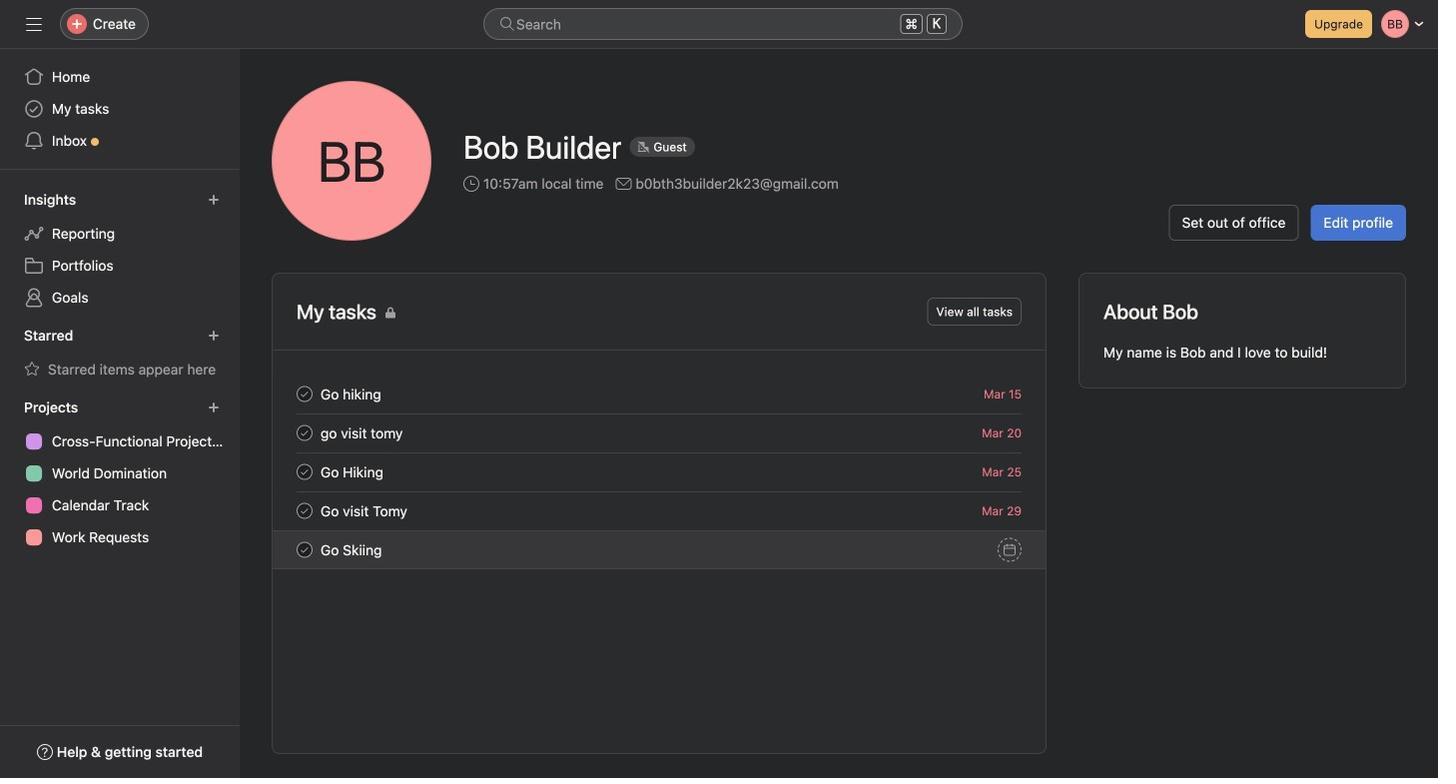 Task type: vqa. For each thing, say whether or not it's contained in the screenshot.
Mark complete image related to 1st Mark complete checkbox from the bottom
yes



Task type: locate. For each thing, give the bounding box(es) containing it.
2 vertical spatial mark complete checkbox
[[293, 460, 317, 484]]

5 list item from the top
[[273, 530, 1046, 569]]

Mark complete checkbox
[[293, 499, 317, 523], [293, 538, 317, 562]]

1 vertical spatial mark complete image
[[293, 460, 317, 484]]

2 mark complete image from the top
[[293, 499, 317, 523]]

mark complete image
[[293, 382, 317, 406], [293, 460, 317, 484], [293, 538, 317, 562]]

mark complete image for 1st mark complete checkbox from the top of the page
[[293, 382, 317, 406]]

0 vertical spatial mark complete image
[[293, 382, 317, 406]]

1 mark complete image from the top
[[293, 421, 317, 445]]

1 mark complete checkbox from the top
[[293, 382, 317, 406]]

1 vertical spatial mark complete checkbox
[[293, 538, 317, 562]]

3 mark complete image from the top
[[293, 538, 317, 562]]

None field
[[484, 8, 963, 40]]

list item
[[273, 375, 1046, 414], [273, 414, 1046, 453], [273, 453, 1046, 492], [273, 492, 1046, 530], [273, 530, 1046, 569]]

2 list item from the top
[[273, 414, 1046, 453]]

0 vertical spatial mark complete checkbox
[[293, 499, 317, 523]]

0 vertical spatial mark complete checkbox
[[293, 382, 317, 406]]

add items to starred image
[[208, 330, 220, 342]]

2 mark complete checkbox from the top
[[293, 538, 317, 562]]

1 vertical spatial mark complete checkbox
[[293, 421, 317, 445]]

new project or portfolio image
[[208, 402, 220, 414]]

mark complete image
[[293, 421, 317, 445], [293, 499, 317, 523]]

2 vertical spatial mark complete image
[[293, 538, 317, 562]]

2 mark complete image from the top
[[293, 460, 317, 484]]

mark complete image for first mark complete option from the top
[[293, 499, 317, 523]]

0 vertical spatial mark complete image
[[293, 421, 317, 445]]

mark complete image for 1st mark complete option from the bottom
[[293, 538, 317, 562]]

1 mark complete checkbox from the top
[[293, 499, 317, 523]]

1 vertical spatial mark complete image
[[293, 499, 317, 523]]

global element
[[0, 49, 240, 169]]

1 mark complete image from the top
[[293, 382, 317, 406]]

Mark complete checkbox
[[293, 382, 317, 406], [293, 421, 317, 445], [293, 460, 317, 484]]



Task type: describe. For each thing, give the bounding box(es) containing it.
new insights image
[[208, 194, 220, 206]]

3 mark complete checkbox from the top
[[293, 460, 317, 484]]

projects element
[[0, 390, 240, 557]]

hide sidebar image
[[26, 16, 42, 32]]

3 list item from the top
[[273, 453, 1046, 492]]

insights element
[[0, 182, 240, 318]]

Search tasks, projects, and more text field
[[484, 8, 963, 40]]

4 list item from the top
[[273, 492, 1046, 530]]

starred element
[[0, 318, 240, 390]]

mark complete image for first mark complete checkbox from the bottom of the page
[[293, 460, 317, 484]]

2 mark complete checkbox from the top
[[293, 421, 317, 445]]

1 list item from the top
[[273, 375, 1046, 414]]

mark complete image for second mark complete checkbox from the top
[[293, 421, 317, 445]]



